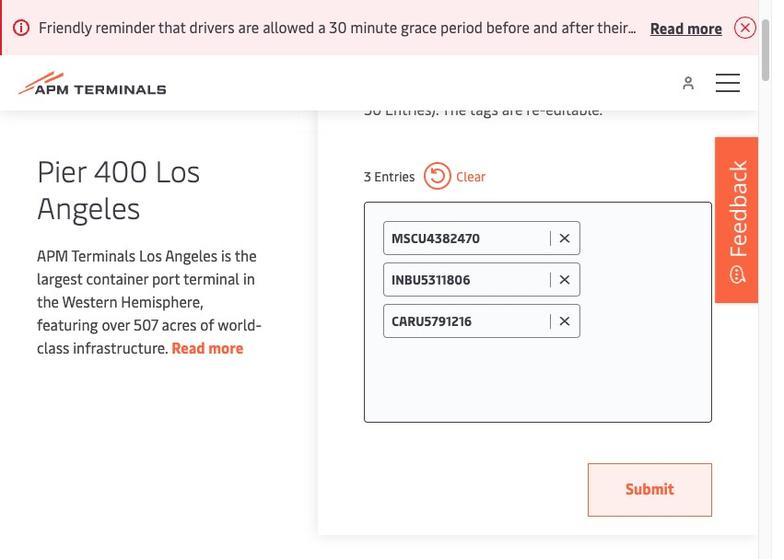 Task type: vqa. For each thing, say whether or not it's contained in the screenshot.
the rightmost Read more
yes



Task type: describe. For each thing, give the bounding box(es) containing it.
class
[[37, 337, 69, 357]]

terminal
[[183, 268, 240, 288]]

is
[[221, 245, 231, 265]]

tags
[[470, 99, 498, 119]]

read for read more button
[[650, 17, 684, 37]]

entries).
[[385, 99, 439, 119]]

track and trace - import availability
[[364, 0, 640, 65]]

import
[[563, 0, 640, 29]]

of inside please enter container or bill of lading ids (maximum 50 entries). the tags are re-editable.
[[556, 76, 570, 96]]

hemisphere,
[[121, 291, 203, 311]]

bill
[[532, 76, 552, 96]]

3 entries
[[364, 167, 415, 185]]

2 entered id text field from the top
[[392, 312, 546, 330]]

more for read more link
[[209, 337, 244, 357]]

1 entered id text field from the top
[[392, 229, 546, 247]]

availability
[[364, 29, 484, 65]]

submit
[[626, 478, 675, 499]]

over
[[102, 314, 130, 334]]

editable.
[[546, 99, 603, 119]]

infrastructure.
[[73, 337, 168, 357]]

read more link
[[172, 337, 244, 357]]

apm terminals los angeles is the largest container port terminal in the western hemisphere, featuring over 507 acres of world- class infrastructure.
[[37, 245, 262, 357]]

-
[[546, 0, 556, 29]]

acres
[[162, 314, 197, 334]]

los for 400
[[155, 150, 200, 189]]

Entered ID text field
[[392, 271, 546, 288]]

50
[[364, 99, 382, 119]]

clear
[[456, 167, 486, 185]]

read more button
[[650, 16, 723, 39]]

clear button
[[424, 162, 486, 190]]

1 horizontal spatial the
[[235, 245, 257, 265]]

la secondary image
[[0, 319, 290, 559]]

lading
[[574, 76, 614, 96]]

(maximum
[[642, 76, 712, 96]]

pier 400 los angeles
[[37, 150, 200, 226]]

western
[[62, 291, 117, 311]]

submit button
[[588, 464, 712, 517]]

feedback button
[[715, 137, 761, 303]]

feedback
[[723, 160, 753, 258]]

the
[[442, 99, 467, 119]]

read more for read more link
[[172, 337, 244, 357]]

read more for read more button
[[650, 17, 723, 37]]

angeles for 400
[[37, 187, 140, 226]]

angeles for terminals
[[165, 245, 218, 265]]

port
[[152, 268, 180, 288]]



Task type: locate. For each thing, give the bounding box(es) containing it.
los inside pier 400 los angeles
[[155, 150, 200, 189]]

3
[[364, 167, 371, 185]]

read down acres
[[172, 337, 205, 357]]

are
[[502, 99, 523, 119]]

1 horizontal spatial container
[[449, 76, 511, 96]]

read more down acres
[[172, 337, 244, 357]]

0 horizontal spatial read
[[172, 337, 205, 357]]

0 vertical spatial read more
[[650, 17, 723, 37]]

angeles inside pier 400 los angeles
[[37, 187, 140, 226]]

enter
[[411, 76, 446, 96]]

1 vertical spatial read
[[172, 337, 205, 357]]

or
[[515, 76, 528, 96]]

los right 400
[[155, 150, 200, 189]]

container down 'terminals'
[[86, 268, 148, 288]]

container inside please enter container or bill of lading ids (maximum 50 entries). the tags are re-editable.
[[449, 76, 511, 96]]

track
[[364, 0, 423, 29]]

los up port
[[139, 245, 162, 265]]

entries
[[374, 167, 415, 185]]

0 vertical spatial the
[[235, 245, 257, 265]]

0 vertical spatial of
[[556, 76, 570, 96]]

0 vertical spatial container
[[449, 76, 511, 96]]

more
[[687, 17, 723, 37], [209, 337, 244, 357]]

pier
[[37, 150, 86, 189]]

terminals
[[71, 245, 136, 265]]

read more
[[650, 17, 723, 37], [172, 337, 244, 357]]

entered id text field up entered id text field
[[392, 229, 546, 247]]

0 vertical spatial los
[[155, 150, 200, 189]]

please
[[364, 76, 407, 96]]

1 vertical spatial read more
[[172, 337, 244, 357]]

angeles up terminal
[[165, 245, 218, 265]]

1 vertical spatial container
[[86, 268, 148, 288]]

1 vertical spatial angeles
[[165, 245, 218, 265]]

Entered ID text field
[[392, 229, 546, 247], [392, 312, 546, 330]]

largest
[[37, 268, 83, 288]]

more left close alert icon
[[687, 17, 723, 37]]

angeles up 'terminals'
[[37, 187, 140, 226]]

please enter container or bill of lading ids (maximum 50 entries). the tags are re-editable.
[[364, 76, 712, 119]]

1 vertical spatial of
[[200, 314, 214, 334]]

1 horizontal spatial of
[[556, 76, 570, 96]]

and
[[430, 0, 473, 29]]

more down world-
[[209, 337, 244, 357]]

of right bill
[[556, 76, 570, 96]]

0 horizontal spatial of
[[200, 314, 214, 334]]

1 vertical spatial los
[[139, 245, 162, 265]]

trace
[[478, 0, 539, 29]]

read up (maximum on the right of page
[[650, 17, 684, 37]]

container up tags
[[449, 76, 511, 96]]

0 horizontal spatial read more
[[172, 337, 244, 357]]

1 vertical spatial more
[[209, 337, 244, 357]]

507
[[134, 314, 158, 334]]

los
[[155, 150, 200, 189], [139, 245, 162, 265]]

more inside button
[[687, 17, 723, 37]]

0 vertical spatial entered id text field
[[392, 229, 546, 247]]

1 horizontal spatial read more
[[650, 17, 723, 37]]

world-
[[218, 314, 262, 334]]

0 horizontal spatial the
[[37, 291, 59, 311]]

read inside button
[[650, 17, 684, 37]]

re-
[[527, 99, 546, 119]]

container
[[449, 76, 511, 96], [86, 268, 148, 288]]

apm
[[37, 245, 68, 265]]

the
[[235, 245, 257, 265], [37, 291, 59, 311]]

of up read more link
[[200, 314, 214, 334]]

1 horizontal spatial read
[[650, 17, 684, 37]]

0 horizontal spatial container
[[86, 268, 148, 288]]

los inside apm terminals los angeles is the largest container port terminal in the western hemisphere, featuring over 507 acres of world- class infrastructure.
[[139, 245, 162, 265]]

container inside apm terminals los angeles is the largest container port terminal in the western hemisphere, featuring over 507 acres of world- class infrastructure.
[[86, 268, 148, 288]]

1 horizontal spatial angeles
[[165, 245, 218, 265]]

the right is
[[235, 245, 257, 265]]

featuring
[[37, 314, 98, 334]]

0 horizontal spatial angeles
[[37, 187, 140, 226]]

1 horizontal spatial more
[[687, 17, 723, 37]]

the down largest
[[37, 291, 59, 311]]

angeles inside apm terminals los angeles is the largest container port terminal in the western hemisphere, featuring over 507 acres of world- class infrastructure.
[[165, 245, 218, 265]]

read for read more link
[[172, 337, 205, 357]]

0 vertical spatial read
[[650, 17, 684, 37]]

los for terminals
[[139, 245, 162, 265]]

1 vertical spatial entered id text field
[[392, 312, 546, 330]]

1 vertical spatial the
[[37, 291, 59, 311]]

0 vertical spatial angeles
[[37, 187, 140, 226]]

in
[[243, 268, 255, 288]]

0 horizontal spatial more
[[209, 337, 244, 357]]

ids
[[618, 76, 638, 96]]

read more left close alert icon
[[650, 17, 723, 37]]

close alert image
[[734, 17, 756, 39]]

angeles
[[37, 187, 140, 226], [165, 245, 218, 265]]

0 vertical spatial more
[[687, 17, 723, 37]]

400
[[94, 150, 148, 189]]

of inside apm terminals los angeles is the largest container port terminal in the western hemisphere, featuring over 507 acres of world- class infrastructure.
[[200, 314, 214, 334]]

read
[[650, 17, 684, 37], [172, 337, 205, 357]]

entered id text field down entered id text field
[[392, 312, 546, 330]]

of
[[556, 76, 570, 96], [200, 314, 214, 334]]

more for read more button
[[687, 17, 723, 37]]



